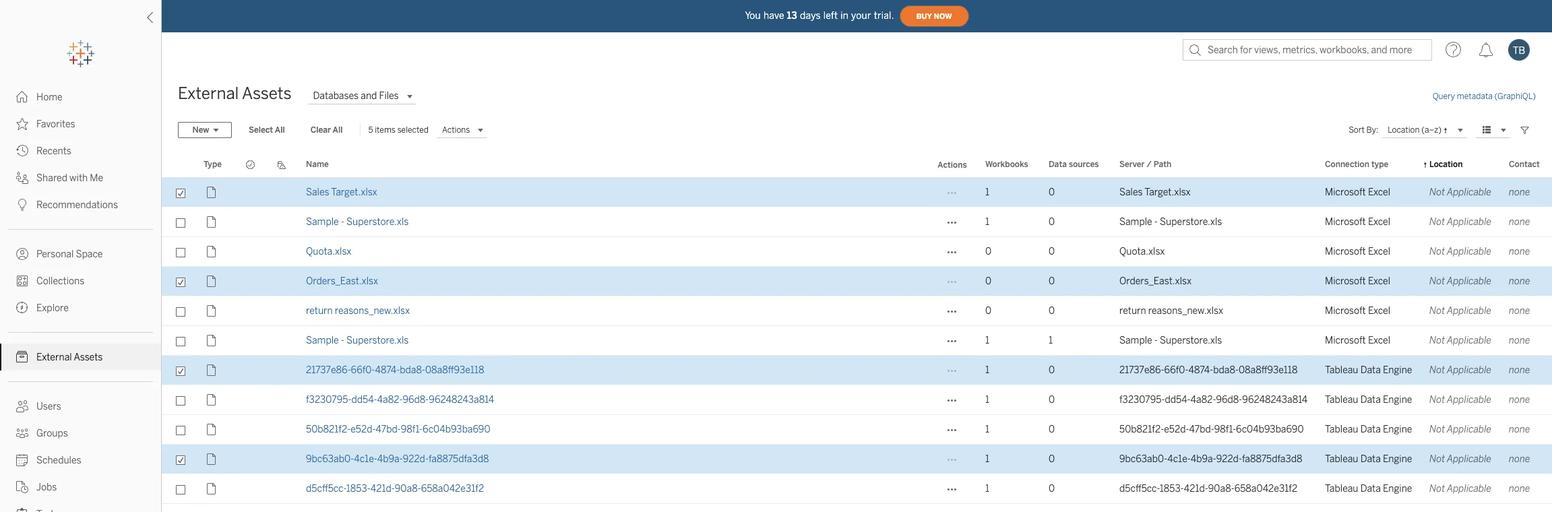 Task type: locate. For each thing, give the bounding box(es) containing it.
tableau for 6c04b93ba690
[[1326, 424, 1359, 436]]

0 horizontal spatial f3230795-dd54-4a82-96d8-96248243a814
[[306, 394, 494, 406]]

d5cff5cc-1853-421d-90a8-658a042e31f2
[[306, 483, 484, 495], [1120, 483, 1298, 495]]

0 horizontal spatial sales
[[306, 187, 329, 198]]

not applicable for row containing 50b821f2-e52d-47bd-98f1-6c04b93ba690
[[1430, 424, 1492, 436]]

2 return from the left
[[1120, 305, 1147, 317]]

by text only_f5he34f image inside explore 'link'
[[16, 302, 28, 314]]

not applicable for row containing orders_east.xlsx
[[1430, 276, 1492, 287]]

1 horizontal spatial d5cff5cc-1853-421d-90a8-658a042e31f2
[[1120, 483, 1298, 495]]

0 for quota.xlsx
[[1049, 246, 1055, 258]]

tableau for 08a8ff93e118
[[1326, 365, 1359, 376]]

1 none from the top
[[1510, 187, 1531, 198]]

1 horizontal spatial 4b9a-
[[1191, 454, 1217, 465]]

9 not applicable from the top
[[1430, 424, 1492, 436]]

1 vertical spatial location
[[1430, 160, 1463, 169]]

0 horizontal spatial 21737e86-
[[306, 365, 351, 376]]

by text only_f5he34f image inside the favorites link
[[16, 118, 28, 130]]

file (microsoft excel) image
[[204, 184, 220, 201], [204, 244, 220, 260], [204, 333, 220, 349]]

1 6c04b93ba690 from the left
[[423, 424, 491, 436]]

external assets up the users link
[[36, 352, 103, 363]]

4 applicable from the top
[[1448, 276, 1492, 287]]

1 horizontal spatial location
[[1430, 160, 1463, 169]]

1 row from the top
[[162, 178, 1553, 208]]

98f1-
[[401, 424, 423, 436], [1215, 424, 1237, 436]]

applicable for row containing sales target.xlsx
[[1448, 187, 1492, 198]]

1 horizontal spatial sales
[[1120, 187, 1143, 198]]

by text only_f5he34f image for collections
[[16, 275, 28, 287]]

3 engine from the top
[[1384, 424, 1413, 436]]

1 horizontal spatial 50b821f2-e52d-47bd-98f1-6c04b93ba690
[[1120, 424, 1304, 436]]

return reasons_new.xlsx link
[[306, 305, 410, 317]]

all right clear
[[333, 125, 343, 135]]

1 sample - superstore.xls link from the top
[[306, 216, 409, 228]]

all right select
[[275, 125, 285, 135]]

file (microsoft excel) image for return
[[204, 303, 220, 319]]

0 horizontal spatial 922d-
[[403, 454, 429, 465]]

trial.
[[874, 10, 894, 21]]

0 horizontal spatial 21737e86-66f0-4874-bda8-08a8ff93e118
[[306, 365, 484, 376]]

target.xlsx down 5
[[331, 187, 377, 198]]

0 horizontal spatial 4874-
[[375, 365, 400, 376]]

external down explore
[[36, 352, 72, 363]]

by text only_f5he34f image inside home link
[[16, 91, 28, 103]]

location for location (a–z)
[[1388, 125, 1420, 134]]

0 horizontal spatial f3230795-
[[306, 394, 352, 406]]

not for row containing return reasons_new.xlsx
[[1430, 305, 1446, 317]]

96d8-
[[403, 394, 429, 406], [1217, 394, 1243, 406]]

0 horizontal spatial d5cff5cc-
[[306, 483, 346, 495]]

1 horizontal spatial orders_east.xlsx
[[1120, 276, 1192, 287]]

1 horizontal spatial 90a8-
[[1209, 483, 1235, 495]]

3 by text only_f5he34f image from the top
[[16, 248, 28, 260]]

3 row from the top
[[162, 237, 1553, 267]]

data for 50b821f2-e52d-47bd-98f1-6c04b93ba690
[[1361, 424, 1381, 436]]

1 horizontal spatial 08a8ff93e118
[[1239, 365, 1298, 376]]

microsoft for orders_east.xlsx link
[[1326, 276, 1367, 287]]

0 horizontal spatial 421d-
[[371, 483, 395, 495]]

location left (a–z)
[[1388, 125, 1420, 134]]

0 horizontal spatial bda8-
[[400, 365, 425, 376]]

by text only_f5he34f image for jobs
[[16, 481, 28, 494]]

tableau data engine for 50b821f2-e52d-47bd-98f1-6c04b93ba690
[[1326, 424, 1413, 436]]

6 not from the top
[[1430, 335, 1446, 347]]

actions
[[442, 125, 470, 135], [938, 160, 967, 170]]

sales down name
[[306, 187, 329, 198]]

6 microsoft excel from the top
[[1326, 335, 1391, 347]]

0 vertical spatial external assets
[[178, 84, 292, 103]]

not applicable for row containing quota.xlsx
[[1430, 246, 1492, 258]]

2 50b821f2-e52d-47bd-98f1-6c04b93ba690 from the left
[[1120, 424, 1304, 436]]

2 row from the top
[[162, 208, 1553, 237]]

1 horizontal spatial 96248243a814
[[1243, 394, 1308, 406]]

tableau data engine
[[1326, 365, 1413, 376], [1326, 394, 1413, 406], [1326, 424, 1413, 436], [1326, 454, 1413, 465], [1326, 483, 1413, 495]]

navigation panel element
[[0, 40, 161, 512]]

1 horizontal spatial external assets
[[178, 84, 292, 103]]

5 microsoft excel from the top
[[1326, 305, 1391, 317]]

microsoft excel
[[1326, 187, 1391, 198], [1326, 216, 1391, 228], [1326, 246, 1391, 258], [1326, 276, 1391, 287], [1326, 305, 1391, 317], [1326, 335, 1391, 347]]

1 horizontal spatial 21737e86-
[[1120, 365, 1165, 376]]

10 none from the top
[[1510, 454, 1531, 465]]

1 applicable from the top
[[1448, 187, 1492, 198]]

explore link
[[0, 295, 161, 322]]

1 horizontal spatial 658a042e31f2
[[1235, 483, 1298, 495]]

11 not applicable from the top
[[1430, 483, 1492, 495]]

1 horizontal spatial bda8-
[[1214, 365, 1239, 376]]

query
[[1433, 92, 1456, 101]]

by text only_f5he34f image for schedules
[[16, 454, 28, 467]]

tableau for 96248243a814
[[1326, 394, 1359, 406]]

space
[[76, 249, 103, 260]]

2 excel from the top
[[1369, 216, 1391, 228]]

row containing 21737e86-66f0-4874-bda8-08a8ff93e118
[[162, 356, 1553, 386]]

421d-
[[371, 483, 395, 495], [1184, 483, 1209, 495]]

0 horizontal spatial 96248243a814
[[429, 394, 494, 406]]

by text only_f5he34f image inside the users link
[[16, 400, 28, 413]]

1 horizontal spatial 50b821f2-
[[1120, 424, 1165, 436]]

assets up the users link
[[74, 352, 103, 363]]

0 horizontal spatial 50b821f2-e52d-47bd-98f1-6c04b93ba690
[[306, 424, 491, 436]]

1 horizontal spatial 21737e86-66f0-4874-bda8-08a8ff93e118
[[1120, 365, 1298, 376]]

10 not from the top
[[1430, 454, 1446, 465]]

1 tableau from the top
[[1326, 365, 1359, 376]]

engine for fa8875dfa3d8
[[1384, 454, 1413, 465]]

by text only_f5he34f image inside collections link
[[16, 275, 28, 287]]

0 horizontal spatial d5cff5cc-1853-421d-90a8-658a042e31f2
[[306, 483, 484, 495]]

5 tableau data engine from the top
[[1326, 483, 1413, 495]]

0 horizontal spatial 9bc63ab0-4c1e-4b9a-922d-fa8875dfa3d8
[[306, 454, 489, 465]]

personal
[[36, 249, 74, 260]]

6 row from the top
[[162, 326, 1553, 356]]

collections
[[36, 276, 84, 287]]

10 not applicable from the top
[[1430, 454, 1492, 465]]

0 vertical spatial file (microsoft excel) image
[[204, 214, 220, 230]]

0 vertical spatial actions
[[442, 125, 470, 135]]

1 vertical spatial assets
[[74, 352, 103, 363]]

microsoft for quota.xlsx link
[[1326, 246, 1367, 258]]

1 horizontal spatial f3230795-
[[1120, 394, 1165, 406]]

0 horizontal spatial fa8875dfa3d8
[[429, 454, 489, 465]]

by text only_f5he34f image inside "jobs" 'link'
[[16, 481, 28, 494]]

3 file (tableau data engine) image from the top
[[204, 422, 220, 438]]

file (tableau data engine) image
[[204, 362, 220, 379], [204, 392, 220, 408], [204, 422, 220, 438], [204, 451, 220, 468], [204, 481, 220, 497]]

1 horizontal spatial 9bc63ab0-
[[1120, 454, 1168, 465]]

excel for the 'sales target.xlsx' link
[[1369, 187, 1391, 198]]

by text only_f5he34f image inside 'external assets' link
[[16, 351, 28, 363]]

excel
[[1369, 187, 1391, 198], [1369, 216, 1391, 228], [1369, 246, 1391, 258], [1369, 276, 1391, 287], [1369, 305, 1391, 317], [1369, 335, 1391, 347]]

applicable for row containing d5cff5cc-1853-421d-90a8-658a042e31f2
[[1448, 483, 1492, 495]]

2 4874- from the left
[[1189, 365, 1214, 376]]

schedules
[[36, 455, 81, 467]]

metadata
[[1458, 92, 1493, 101]]

2 sample - superstore.xls link from the top
[[306, 335, 409, 347]]

0 horizontal spatial reasons_new.xlsx
[[335, 305, 410, 317]]

1 horizontal spatial actions
[[938, 160, 967, 170]]

by text only_f5he34f image
[[16, 145, 28, 157], [16, 172, 28, 184], [16, 199, 28, 211], [16, 275, 28, 287], [16, 351, 28, 363], [16, 427, 28, 440], [16, 454, 28, 467], [16, 481, 28, 494], [16, 508, 28, 512]]

by text only_f5he34f image inside personal space 'link'
[[16, 248, 28, 260]]

cell
[[235, 178, 266, 208], [266, 178, 298, 208], [235, 208, 266, 237], [266, 208, 298, 237], [235, 237, 266, 267], [266, 237, 298, 267], [235, 267, 266, 297], [266, 267, 298, 297], [235, 297, 266, 326], [266, 297, 298, 326], [235, 326, 266, 356], [266, 326, 298, 356], [235, 356, 266, 386], [266, 356, 298, 386], [235, 386, 266, 415], [266, 386, 298, 415], [235, 415, 266, 445], [266, 415, 298, 445], [235, 445, 266, 475], [266, 445, 298, 475], [235, 475, 266, 504], [266, 475, 298, 504]]

1 vertical spatial external assets
[[36, 352, 103, 363]]

row containing orders_east.xlsx
[[162, 267, 1553, 297]]

by text only_f5he34f image inside groups link
[[16, 427, 28, 440]]

1 96d8- from the left
[[403, 394, 429, 406]]

9 row from the top
[[162, 415, 1553, 445]]

none for second row
[[1510, 216, 1531, 228]]

3 microsoft from the top
[[1326, 246, 1367, 258]]

none for row containing d5cff5cc-1853-421d-90a8-658a042e31f2
[[1510, 483, 1531, 495]]

sales target.xlsx down /
[[1120, 187, 1191, 198]]

2 vertical spatial file (microsoft excel) image
[[204, 333, 220, 349]]

by text only_f5he34f image for explore
[[16, 302, 28, 314]]

assets up select all button at top
[[242, 84, 292, 103]]

1 vertical spatial file (microsoft excel) image
[[204, 244, 220, 260]]

data sources
[[1049, 160, 1099, 169]]

1 421d- from the left
[[371, 483, 395, 495]]

0 horizontal spatial 96d8-
[[403, 394, 429, 406]]

microsoft
[[1326, 187, 1367, 198], [1326, 216, 1367, 228], [1326, 246, 1367, 258], [1326, 276, 1367, 287], [1326, 305, 1367, 317], [1326, 335, 1367, 347]]

1 by text only_f5he34f image from the top
[[16, 91, 28, 103]]

connection type
[[1326, 160, 1389, 169]]

by text only_f5he34f image left users in the bottom left of the page
[[16, 400, 28, 413]]

9bc63ab0-4c1e-4b9a-922d-fa8875dfa3d8
[[306, 454, 489, 465], [1120, 454, 1303, 465]]

0 horizontal spatial 1853-
[[346, 483, 371, 495]]

(graphiql)
[[1495, 92, 1537, 101]]

0 vertical spatial assets
[[242, 84, 292, 103]]

buy now
[[917, 12, 952, 21]]

grid
[[162, 152, 1553, 512]]

2 vertical spatial file (microsoft excel) image
[[204, 303, 220, 319]]

none for row containing f3230795-dd54-4a82-96d8-96248243a814
[[1510, 394, 1531, 406]]

0 vertical spatial file (microsoft excel) image
[[204, 184, 220, 201]]

selected
[[398, 125, 429, 135]]

not applicable for second row
[[1430, 216, 1492, 228]]

922d-
[[403, 454, 429, 465], [1217, 454, 1243, 465]]

none for row containing sales target.xlsx
[[1510, 187, 1531, 198]]

2 bda8- from the left
[[1214, 365, 1239, 376]]

5 file (tableau data engine) image from the top
[[204, 481, 220, 497]]

not applicable for row containing 21737e86-66f0-4874-bda8-08a8ff93e118
[[1430, 365, 1492, 376]]

1 vertical spatial actions
[[938, 160, 967, 170]]

new button
[[178, 122, 232, 138]]

4a82-
[[377, 394, 403, 406], [1191, 394, 1217, 406]]

1 horizontal spatial sales target.xlsx
[[1120, 187, 1191, 198]]

0 horizontal spatial location
[[1388, 125, 1420, 134]]

file (tableau data engine) image for f3230795-
[[204, 392, 220, 408]]

658a042e31f2
[[421, 483, 484, 495], [1235, 483, 1298, 495]]

8 not applicable from the top
[[1430, 394, 1492, 406]]

1 horizontal spatial f3230795-dd54-4a82-96d8-96248243a814
[[1120, 394, 1308, 406]]

main navigation. press the up and down arrow keys to access links. element
[[0, 84, 161, 512]]

1 horizontal spatial return
[[1120, 305, 1147, 317]]

microsoft excel for row containing return reasons_new.xlsx
[[1326, 305, 1391, 317]]

all for clear all
[[333, 125, 343, 135]]

not
[[1430, 187, 1446, 198], [1430, 216, 1446, 228], [1430, 246, 1446, 258], [1430, 276, 1446, 287], [1430, 305, 1446, 317], [1430, 335, 1446, 347], [1430, 365, 1446, 376], [1430, 394, 1446, 406], [1430, 424, 1446, 436], [1430, 454, 1446, 465], [1430, 483, 1446, 495]]

1 for 21737e86-66f0-4874-bda8-08a8ff93e118 link
[[986, 365, 990, 376]]

3 not from the top
[[1430, 246, 1446, 258]]

data
[[1049, 160, 1067, 169], [1361, 365, 1381, 376], [1361, 394, 1381, 406], [1361, 424, 1381, 436], [1361, 454, 1381, 465], [1361, 483, 1381, 495]]

0 horizontal spatial 4b9a-
[[377, 454, 403, 465]]

2 90a8- from the left
[[1209, 483, 1235, 495]]

4c1e-
[[354, 454, 377, 465], [1168, 454, 1191, 465]]

sales down server
[[1120, 187, 1143, 198]]

1 for sample - superstore.xls 'link' corresponding to 1
[[986, 335, 990, 347]]

6 none from the top
[[1510, 335, 1531, 347]]

microsoft for return reasons_new.xlsx link
[[1326, 305, 1367, 317]]

1 microsoft from the top
[[1326, 187, 1367, 198]]

0 horizontal spatial external assets
[[36, 352, 103, 363]]

4 none from the top
[[1510, 276, 1531, 287]]

file (microsoft excel) image
[[204, 214, 220, 230], [204, 273, 220, 290], [204, 303, 220, 319]]

2 658a042e31f2 from the left
[[1235, 483, 1298, 495]]

applicable for row containing quota.xlsx
[[1448, 246, 1492, 258]]

10 applicable from the top
[[1448, 454, 1492, 465]]

0 horizontal spatial external
[[36, 352, 72, 363]]

1 horizontal spatial assets
[[242, 84, 292, 103]]

2 6c04b93ba690 from the left
[[1237, 424, 1304, 436]]

1 vertical spatial external
[[36, 352, 72, 363]]

actions inside popup button
[[442, 125, 470, 135]]

2 sales from the left
[[1120, 187, 1143, 198]]

1 horizontal spatial 922d-
[[1217, 454, 1243, 465]]

2 96248243a814 from the left
[[1243, 394, 1308, 406]]

1 horizontal spatial quota.xlsx
[[1120, 246, 1165, 258]]

schedules link
[[0, 447, 161, 474]]

location down (a–z)
[[1430, 160, 1463, 169]]

sample
[[306, 216, 339, 228], [1120, 216, 1153, 228], [306, 335, 339, 347], [1120, 335, 1153, 347]]

f3230795-dd54-4a82-96d8-96248243a814
[[306, 394, 494, 406], [1120, 394, 1308, 406]]

1 47bd- from the left
[[376, 424, 401, 436]]

1 not applicable from the top
[[1430, 187, 1492, 198]]

0 horizontal spatial 98f1-
[[401, 424, 423, 436]]

11 not from the top
[[1430, 483, 1446, 495]]

2 08a8ff93e118 from the left
[[1239, 365, 1298, 376]]

assets
[[242, 84, 292, 103], [74, 352, 103, 363]]

6 not applicable from the top
[[1430, 335, 1492, 347]]

by text only_f5he34f image left home
[[16, 91, 28, 103]]

by text only_f5he34f image left explore
[[16, 302, 28, 314]]

not for row containing sales target.xlsx
[[1430, 187, 1446, 198]]

1 d5cff5cc- from the left
[[306, 483, 346, 495]]

1 horizontal spatial 1853-
[[1160, 483, 1184, 495]]

0 horizontal spatial quota.xlsx
[[306, 246, 352, 258]]

1 50b821f2-e52d-47bd-98f1-6c04b93ba690 from the left
[[306, 424, 491, 436]]

by text only_f5he34f image inside shared with me link
[[16, 172, 28, 184]]

0 horizontal spatial dd54-
[[352, 394, 377, 406]]

not for row containing 21737e86-66f0-4874-bda8-08a8ff93e118
[[1430, 365, 1446, 376]]

1 08a8ff93e118 from the left
[[425, 365, 484, 376]]

by text only_f5he34f image
[[16, 91, 28, 103], [16, 118, 28, 130], [16, 248, 28, 260], [16, 302, 28, 314], [16, 400, 28, 413]]

9 not from the top
[[1430, 424, 1446, 436]]

1 horizontal spatial e52d-
[[1165, 424, 1190, 436]]

row group
[[162, 178, 1553, 512]]

with
[[70, 173, 88, 184]]

6c04b93ba690
[[423, 424, 491, 436], [1237, 424, 1304, 436]]

fa8875dfa3d8
[[429, 454, 489, 465], [1243, 454, 1303, 465]]

4 tableau from the top
[[1326, 454, 1359, 465]]

by text only_f5he34f image for shared with me
[[16, 172, 28, 184]]

1 horizontal spatial fa8875dfa3d8
[[1243, 454, 1303, 465]]

row
[[162, 178, 1553, 208], [162, 208, 1553, 237], [162, 237, 1553, 267], [162, 267, 1553, 297], [162, 297, 1553, 326], [162, 326, 1553, 356], [162, 356, 1553, 386], [162, 386, 1553, 415], [162, 415, 1553, 445], [162, 445, 1553, 475], [162, 475, 1553, 504], [162, 504, 1553, 512]]

1 horizontal spatial 4c1e-
[[1168, 454, 1191, 465]]

none for row containing 21737e86-66f0-4874-bda8-08a8ff93e118
[[1510, 365, 1531, 376]]

not for row containing d5cff5cc-1853-421d-90a8-658a042e31f2
[[1430, 483, 1446, 495]]

1 9bc63ab0- from the left
[[306, 454, 354, 465]]

return
[[306, 305, 333, 317], [1120, 305, 1147, 317]]

0 horizontal spatial 47bd-
[[376, 424, 401, 436]]

tableau
[[1326, 365, 1359, 376], [1326, 394, 1359, 406], [1326, 424, 1359, 436], [1326, 454, 1359, 465], [1326, 483, 1359, 495]]

sample - superstore.xls link down return reasons_new.xlsx link
[[306, 335, 409, 347]]

excel for return reasons_new.xlsx link
[[1369, 305, 1391, 317]]

0 horizontal spatial 50b821f2-
[[306, 424, 351, 436]]

1 horizontal spatial target.xlsx
[[1145, 187, 1191, 198]]

days
[[800, 10, 821, 21]]

1 horizontal spatial external
[[178, 84, 239, 103]]

8 row from the top
[[162, 386, 1553, 415]]

0 horizontal spatial return
[[306, 305, 333, 317]]

sample - superstore.xls link down the 'sales target.xlsx' link
[[306, 216, 409, 228]]

you
[[745, 10, 761, 21]]

0 horizontal spatial e52d-
[[351, 424, 376, 436]]

0 for d5cff5cc-1853-421d-90a8-658a042e31f2
[[1049, 483, 1055, 495]]

recents link
[[0, 138, 161, 165]]

excel for orders_east.xlsx link
[[1369, 276, 1391, 287]]

1 for the 9bc63ab0-4c1e-4b9a-922d-fa8875dfa3d8 link
[[986, 454, 990, 465]]

1 by text only_f5he34f image from the top
[[16, 145, 28, 157]]

1 horizontal spatial 66f0-
[[1165, 365, 1189, 376]]

e52d-
[[351, 424, 376, 436], [1165, 424, 1190, 436]]

0 horizontal spatial 08a8ff93e118
[[425, 365, 484, 376]]

data for d5cff5cc-1853-421d-90a8-658a042e31f2
[[1361, 483, 1381, 495]]

0 horizontal spatial sales target.xlsx
[[306, 187, 377, 198]]

2 reasons_new.xlsx from the left
[[1149, 305, 1224, 317]]

1 all from the left
[[275, 125, 285, 135]]

not for row containing quota.xlsx
[[1430, 246, 1446, 258]]

actions left workbooks
[[938, 160, 967, 170]]

2 21737e86- from the left
[[1120, 365, 1165, 376]]

0 horizontal spatial 658a042e31f2
[[421, 483, 484, 495]]

external up new popup button
[[178, 84, 239, 103]]

5 items selected
[[368, 125, 429, 135]]

4 by text only_f5he34f image from the top
[[16, 275, 28, 287]]

1 return reasons_new.xlsx from the left
[[306, 305, 410, 317]]

8 applicable from the top
[[1448, 394, 1492, 406]]

return reasons_new.xlsx
[[306, 305, 410, 317], [1120, 305, 1224, 317]]

1 vertical spatial file (microsoft excel) image
[[204, 273, 220, 290]]

0 vertical spatial location
[[1388, 125, 1420, 134]]

by text only_f5he34f image inside 'recommendations' link
[[16, 199, 28, 211]]

2 engine from the top
[[1384, 394, 1413, 406]]

1 horizontal spatial return reasons_new.xlsx
[[1120, 305, 1224, 317]]

1 horizontal spatial 6c04b93ba690
[[1237, 424, 1304, 436]]

grid containing sales target.xlsx
[[162, 152, 1553, 512]]

0 horizontal spatial orders_east.xlsx
[[306, 276, 378, 287]]

9 none from the top
[[1510, 424, 1531, 436]]

contact
[[1510, 160, 1541, 169]]

2 by text only_f5he34f image from the top
[[16, 118, 28, 130]]

2 4c1e- from the left
[[1168, 454, 1191, 465]]

9 by text only_f5he34f image from the top
[[16, 508, 28, 512]]

file (tableau data engine) image for 50b821f2-
[[204, 422, 220, 438]]

0 horizontal spatial 4c1e-
[[354, 454, 377, 465]]

target.xlsx down path
[[1145, 187, 1191, 198]]

3 not applicable from the top
[[1430, 246, 1492, 258]]

5 applicable from the top
[[1448, 305, 1492, 317]]

4b9a-
[[377, 454, 403, 465], [1191, 454, 1217, 465]]

6 applicable from the top
[[1448, 335, 1492, 347]]

not for row containing 9bc63ab0-4c1e-4b9a-922d-fa8875dfa3d8
[[1430, 454, 1446, 465]]

2 microsoft from the top
[[1326, 216, 1367, 228]]

by text only_f5he34f image left personal
[[16, 248, 28, 260]]

1 d5cff5cc-1853-421d-90a8-658a042e31f2 from the left
[[306, 483, 484, 495]]

0 horizontal spatial 4a82-
[[377, 394, 403, 406]]

1 reasons_new.xlsx from the left
[[335, 305, 410, 317]]

1 horizontal spatial 4a82-
[[1191, 394, 1217, 406]]

0 horizontal spatial actions
[[442, 125, 470, 135]]

tableau data engine for d5cff5cc-1853-421d-90a8-658a042e31f2
[[1326, 483, 1413, 495]]

0 horizontal spatial target.xlsx
[[331, 187, 377, 198]]

groups link
[[0, 420, 161, 447]]

1 engine from the top
[[1384, 365, 1413, 376]]

actions right "selected"
[[442, 125, 470, 135]]

reasons_new.xlsx
[[335, 305, 410, 317], [1149, 305, 1224, 317]]

1 horizontal spatial dd54-
[[1165, 394, 1191, 406]]

1 horizontal spatial 4874-
[[1189, 365, 1214, 376]]

sample - superstore.xls link for 0
[[306, 216, 409, 228]]

96248243a814
[[429, 394, 494, 406], [1243, 394, 1308, 406]]

applicable for second row
[[1448, 216, 1492, 228]]

0 horizontal spatial 66f0-
[[351, 365, 375, 376]]

location
[[1388, 125, 1420, 134], [1430, 160, 1463, 169]]

1 fa8875dfa3d8 from the left
[[429, 454, 489, 465]]

0 horizontal spatial 90a8-
[[395, 483, 421, 495]]

select row image
[[162, 504, 195, 512]]

row containing sales target.xlsx
[[162, 178, 1553, 208]]

file (tableau data engine) image for d5cff5cc-
[[204, 481, 220, 497]]

by text only_f5he34f image for groups
[[16, 427, 28, 440]]

personal space link
[[0, 241, 161, 268]]

by text only_f5he34f image inside schedules link
[[16, 454, 28, 467]]

dd54-
[[352, 394, 377, 406], [1165, 394, 1191, 406]]

1 horizontal spatial 47bd-
[[1190, 424, 1215, 436]]

0 for 9bc63ab0-4c1e-4b9a-922d-fa8875dfa3d8
[[1049, 454, 1055, 465]]

0 horizontal spatial assets
[[74, 352, 103, 363]]

0 horizontal spatial return reasons_new.xlsx
[[306, 305, 410, 317]]

1853-
[[346, 483, 371, 495], [1160, 483, 1184, 495]]

applicable for row containing f3230795-dd54-4a82-96d8-96248243a814
[[1448, 394, 1492, 406]]

1 excel from the top
[[1369, 187, 1391, 198]]

1 horizontal spatial 421d-
[[1184, 483, 1209, 495]]

orders_east.xlsx link
[[306, 276, 378, 287]]

target.xlsx
[[331, 187, 377, 198], [1145, 187, 1191, 198]]

0 vertical spatial sample - superstore.xls link
[[306, 216, 409, 228]]

data for 9bc63ab0-4c1e-4b9a-922d-fa8875dfa3d8
[[1361, 454, 1381, 465]]

external assets up select
[[178, 84, 292, 103]]

sales target.xlsx down name
[[306, 187, 377, 198]]

clear all
[[311, 125, 343, 135]]

9 applicable from the top
[[1448, 424, 1492, 436]]

databases and files
[[313, 90, 399, 102]]

9bc63ab0-
[[306, 454, 354, 465], [1120, 454, 1168, 465]]

0 horizontal spatial all
[[275, 125, 285, 135]]

1 horizontal spatial 98f1-
[[1215, 424, 1237, 436]]

1 horizontal spatial d5cff5cc-
[[1120, 483, 1160, 495]]

location inside location (a–z) popup button
[[1388, 125, 1420, 134]]

by text only_f5he34f image left favorites
[[16, 118, 28, 130]]

3 file (microsoft excel) image from the top
[[204, 303, 220, 319]]

by text only_f5he34f image inside the recents link
[[16, 145, 28, 157]]

0 horizontal spatial 9bc63ab0-
[[306, 454, 354, 465]]

not applicable for row containing f3230795-dd54-4a82-96d8-96248243a814
[[1430, 394, 1492, 406]]

tableau data engine for 21737e86-66f0-4874-bda8-08a8ff93e118
[[1326, 365, 1413, 376]]



Task type: describe. For each thing, give the bounding box(es) containing it.
have
[[764, 10, 785, 21]]

2 d5cff5cc- from the left
[[1120, 483, 1160, 495]]

1 922d- from the left
[[403, 454, 429, 465]]

by text only_f5he34f image for users
[[16, 400, 28, 413]]

and
[[361, 90, 377, 102]]

1 dd54- from the left
[[352, 394, 377, 406]]

in
[[841, 10, 849, 21]]

0 for orders_east.xlsx
[[1049, 276, 1055, 287]]

row containing quota.xlsx
[[162, 237, 1553, 267]]

none for row containing 9bc63ab0-4c1e-4b9a-922d-fa8875dfa3d8
[[1510, 454, 1531, 465]]

none for row containing quota.xlsx
[[1510, 246, 1531, 258]]

1 f3230795-dd54-4a82-96d8-96248243a814 from the left
[[306, 394, 494, 406]]

clear
[[311, 125, 331, 135]]

favorites link
[[0, 111, 161, 138]]

1 quota.xlsx from the left
[[306, 246, 352, 258]]

1 21737e86-66f0-4874-bda8-08a8ff93e118 from the left
[[306, 365, 484, 376]]

external assets link
[[0, 344, 161, 371]]

applicable for row containing 9bc63ab0-4c1e-4b9a-922d-fa8875dfa3d8
[[1448, 454, 1492, 465]]

users link
[[0, 393, 161, 420]]

microsoft excel for 7th row from the bottom
[[1326, 335, 1391, 347]]

2 421d- from the left
[[1184, 483, 1209, 495]]

assets inside main navigation. press the up and down arrow keys to access links. element
[[74, 352, 103, 363]]

2 96d8- from the left
[[1217, 394, 1243, 406]]

buy
[[917, 12, 932, 21]]

applicable for row containing orders_east.xlsx
[[1448, 276, 1492, 287]]

2 file (microsoft excel) image from the top
[[204, 273, 220, 290]]

name
[[306, 160, 329, 169]]

row containing f3230795-dd54-4a82-96d8-96248243a814
[[162, 386, 1553, 415]]

files
[[379, 90, 399, 102]]

tableau data engine for 9bc63ab0-4c1e-4b9a-922d-fa8875dfa3d8
[[1326, 454, 1413, 465]]

0 for sales target.xlsx
[[1049, 187, 1055, 198]]

1 for 50b821f2-e52d-47bd-98f1-6c04b93ba690 link
[[986, 424, 990, 436]]

1 1853- from the left
[[346, 483, 371, 495]]

sort
[[1349, 125, 1365, 135]]

row containing return reasons_new.xlsx
[[162, 297, 1553, 326]]

1 66f0- from the left
[[351, 365, 375, 376]]

13
[[787, 10, 798, 21]]

1 90a8- from the left
[[395, 483, 421, 495]]

sources
[[1069, 160, 1099, 169]]

1 4a82- from the left
[[377, 394, 403, 406]]

by text only_f5he34f image for recommendations
[[16, 199, 28, 211]]

none for row containing orders_east.xlsx
[[1510, 276, 1531, 287]]

1 4874- from the left
[[375, 365, 400, 376]]

server
[[1120, 160, 1145, 169]]

external inside main navigation. press the up and down arrow keys to access links. element
[[36, 352, 72, 363]]

server / path
[[1120, 160, 1172, 169]]

personal space
[[36, 249, 103, 260]]

actions button
[[437, 122, 488, 138]]

1 for sample - superstore.xls 'link' corresponding to 0
[[986, 216, 990, 228]]

microsoft excel for row containing sales target.xlsx
[[1326, 187, 1391, 198]]

path
[[1154, 160, 1172, 169]]

by text only_f5he34f image for recents
[[16, 145, 28, 157]]

engine for 96248243a814
[[1384, 394, 1413, 406]]

2 9bc63ab0- from the left
[[1120, 454, 1168, 465]]

2 sales target.xlsx from the left
[[1120, 187, 1191, 198]]

2 e52d- from the left
[[1165, 424, 1190, 436]]

21737e86-66f0-4874-bda8-08a8ff93e118 link
[[306, 365, 484, 376]]

2 21737e86-66f0-4874-bda8-08a8ff93e118 from the left
[[1120, 365, 1298, 376]]

0 vertical spatial external
[[178, 84, 239, 103]]

list view image
[[1481, 124, 1493, 136]]

0 for 50b821f2-e52d-47bd-98f1-6c04b93ba690
[[1049, 424, 1055, 436]]

not applicable for row containing 9bc63ab0-4c1e-4b9a-922d-fa8875dfa3d8
[[1430, 454, 1492, 465]]

your
[[852, 10, 872, 21]]

external assets inside 'external assets' link
[[36, 352, 103, 363]]

microsoft excel for row containing orders_east.xlsx
[[1326, 276, 1391, 287]]

databases and files button
[[308, 88, 416, 104]]

query metadata (graphiql)
[[1433, 92, 1537, 101]]

1 98f1- from the left
[[401, 424, 423, 436]]

2 dd54- from the left
[[1165, 394, 1191, 406]]

2 1853- from the left
[[1160, 483, 1184, 495]]

sort by:
[[1349, 125, 1379, 135]]

d5cff5cc-1853-421d-90a8-658a042e31f2 link
[[306, 483, 484, 495]]

jobs link
[[0, 474, 161, 501]]

1 50b821f2- from the left
[[306, 424, 351, 436]]

excel for quota.xlsx link
[[1369, 246, 1391, 258]]

home
[[36, 92, 63, 103]]

1 4b9a- from the left
[[377, 454, 403, 465]]

0 for f3230795-dd54-4a82-96d8-96248243a814
[[1049, 394, 1055, 406]]

2 66f0- from the left
[[1165, 365, 1189, 376]]

favorites
[[36, 119, 75, 130]]

2 f3230795-dd54-4a82-96d8-96248243a814 from the left
[[1120, 394, 1308, 406]]

clear all button
[[302, 122, 352, 138]]

recommendations
[[36, 200, 118, 211]]

1 for "f3230795-dd54-4a82-96d8-96248243a814" "link" on the left of page
[[986, 394, 990, 406]]

by text only_f5he34f image for personal space
[[16, 248, 28, 260]]

now
[[934, 12, 952, 21]]

2 f3230795- from the left
[[1120, 394, 1165, 406]]

1 for d5cff5cc-1853-421d-90a8-658a042e31f2 link at the bottom of the page
[[986, 483, 990, 495]]

engine for 6c04b93ba690
[[1384, 424, 1413, 436]]

row containing 50b821f2-e52d-47bd-98f1-6c04b93ba690
[[162, 415, 1553, 445]]

1 96248243a814 from the left
[[429, 394, 494, 406]]

me
[[90, 173, 103, 184]]

by text only_f5he34f image for home
[[16, 91, 28, 103]]

row containing d5cff5cc-1853-421d-90a8-658a042e31f2
[[162, 475, 1553, 504]]

actions inside grid
[[938, 160, 967, 170]]

by text only_f5he34f image for external assets
[[16, 351, 28, 363]]

Search for views, metrics, workbooks, and more text field
[[1183, 39, 1433, 61]]

file (tableau data engine) image for 9bc63ab0-
[[204, 451, 220, 468]]

shared with me link
[[0, 165, 161, 191]]

users
[[36, 401, 61, 413]]

(a–z)
[[1422, 125, 1442, 134]]

not applicable for 7th row from the bottom
[[1430, 335, 1492, 347]]

type
[[204, 160, 222, 169]]

1 sales from the left
[[306, 187, 329, 198]]

12 row from the top
[[162, 504, 1553, 512]]

1 f3230795- from the left
[[306, 394, 352, 406]]

microsoft excel for second row
[[1326, 216, 1391, 228]]

not for 7th row from the bottom
[[1430, 335, 1446, 347]]

explore
[[36, 303, 69, 314]]

5
[[368, 125, 373, 135]]

applicable for row containing 21737e86-66f0-4874-bda8-08a8ff93e118
[[1448, 365, 1492, 376]]

2 50b821f2- from the left
[[1120, 424, 1165, 436]]

tableau data engine for f3230795-dd54-4a82-96d8-96248243a814
[[1326, 394, 1413, 406]]

2 quota.xlsx from the left
[[1120, 246, 1165, 258]]

quota.xlsx link
[[306, 246, 352, 258]]

1 sales target.xlsx from the left
[[306, 187, 377, 198]]

location (a–z)
[[1388, 125, 1442, 134]]

none for row containing return reasons_new.xlsx
[[1510, 305, 1531, 317]]

data for f3230795-dd54-4a82-96d8-96248243a814
[[1361, 394, 1381, 406]]

recommendations link
[[0, 191, 161, 218]]

row containing 9bc63ab0-4c1e-4b9a-922d-fa8875dfa3d8
[[162, 445, 1553, 475]]

query metadata (graphiql) link
[[1433, 92, 1537, 101]]

data for 21737e86-66f0-4874-bda8-08a8ff93e118
[[1361, 365, 1381, 376]]

0 for return reasons_new.xlsx
[[1049, 305, 1055, 317]]

file (microsoft excel) image for sample
[[204, 333, 220, 349]]

6 microsoft from the top
[[1326, 335, 1367, 347]]

file (tableau data engine) image for 21737e86-
[[204, 362, 220, 379]]

applicable for 7th row from the bottom
[[1448, 335, 1492, 347]]

buy now button
[[900, 5, 969, 27]]

1 bda8- from the left
[[400, 365, 425, 376]]

home link
[[0, 84, 161, 111]]

none for 7th row from the bottom
[[1510, 335, 1531, 347]]

microsoft for the 'sales target.xlsx' link
[[1326, 187, 1367, 198]]

items
[[375, 125, 396, 135]]

not for row containing 50b821f2-e52d-47bd-98f1-6c04b93ba690
[[1430, 424, 1446, 436]]

you have 13 days left in your trial.
[[745, 10, 894, 21]]

sales target.xlsx link
[[306, 187, 377, 198]]

applicable for row containing return reasons_new.xlsx
[[1448, 305, 1492, 317]]

engine for 08a8ff93e118
[[1384, 365, 1413, 376]]

tableau for 658a042e31f2
[[1326, 483, 1359, 495]]

databases
[[313, 90, 359, 102]]

collections link
[[0, 268, 161, 295]]

select all
[[249, 125, 285, 135]]

2 98f1- from the left
[[1215, 424, 1237, 436]]

f3230795-dd54-4a82-96d8-96248243a814 link
[[306, 394, 494, 406]]

1 21737e86- from the left
[[306, 365, 351, 376]]

50b821f2-e52d-47bd-98f1-6c04b93ba690 link
[[306, 424, 491, 436]]

0 for 21737e86-66f0-4874-bda8-08a8ff93e118
[[1049, 365, 1055, 376]]

not applicable for row containing return reasons_new.xlsx
[[1430, 305, 1492, 317]]

2 fa8875dfa3d8 from the left
[[1243, 454, 1303, 465]]

new
[[192, 125, 209, 135]]

2 4b9a- from the left
[[1191, 454, 1217, 465]]

left
[[824, 10, 838, 21]]

select
[[249, 125, 273, 135]]

not applicable for row containing sales target.xlsx
[[1430, 187, 1492, 198]]

1 target.xlsx from the left
[[331, 187, 377, 198]]

by:
[[1367, 125, 1379, 135]]

type
[[1372, 160, 1389, 169]]

2 4a82- from the left
[[1191, 394, 1217, 406]]

select all button
[[240, 122, 294, 138]]

recents
[[36, 146, 71, 157]]

2 file (microsoft excel) image from the top
[[204, 244, 220, 260]]

2 47bd- from the left
[[1190, 424, 1215, 436]]

all for select all
[[275, 125, 285, 135]]

2 orders_east.xlsx from the left
[[1120, 276, 1192, 287]]

2 922d- from the left
[[1217, 454, 1243, 465]]

row group containing sales target.xlsx
[[162, 178, 1553, 512]]

1 orders_east.xlsx from the left
[[306, 276, 378, 287]]

location (a–z) button
[[1383, 122, 1468, 138]]

jobs
[[36, 482, 57, 494]]

connection
[[1326, 160, 1370, 169]]

file (microsoft excel) image for sample
[[204, 214, 220, 230]]

1 for the 'sales target.xlsx' link
[[986, 187, 990, 198]]

1 return from the left
[[306, 305, 333, 317]]

file (microsoft excel) image for sales
[[204, 184, 220, 201]]

/
[[1147, 160, 1152, 169]]

groups
[[36, 428, 68, 440]]

sample - superstore.xls link for 1
[[306, 335, 409, 347]]

by text only_f5he34f image for favorites
[[16, 118, 28, 130]]

2 target.xlsx from the left
[[1145, 187, 1191, 198]]

tableau for fa8875dfa3d8
[[1326, 454, 1359, 465]]

6 excel from the top
[[1369, 335, 1391, 347]]

9bc63ab0-4c1e-4b9a-922d-fa8875dfa3d8 link
[[306, 454, 489, 465]]

shared
[[36, 173, 67, 184]]

not for row containing f3230795-dd54-4a82-96d8-96248243a814
[[1430, 394, 1446, 406]]

1 4c1e- from the left
[[354, 454, 377, 465]]

not for second row
[[1430, 216, 1446, 228]]

0 for sample - superstore.xls
[[1049, 216, 1055, 228]]

1 9bc63ab0-4c1e-4b9a-922d-fa8875dfa3d8 from the left
[[306, 454, 489, 465]]

workbooks
[[986, 160, 1029, 169]]

1 658a042e31f2 from the left
[[421, 483, 484, 495]]

location for location
[[1430, 160, 1463, 169]]

1 e52d- from the left
[[351, 424, 376, 436]]

2 d5cff5cc-1853-421d-90a8-658a042e31f2 from the left
[[1120, 483, 1298, 495]]

2 return reasons_new.xlsx from the left
[[1120, 305, 1224, 317]]

not applicable for row containing d5cff5cc-1853-421d-90a8-658a042e31f2
[[1430, 483, 1492, 495]]

2 9bc63ab0-4c1e-4b9a-922d-fa8875dfa3d8 from the left
[[1120, 454, 1303, 465]]

shared with me
[[36, 173, 103, 184]]



Task type: vqa. For each thing, say whether or not it's contained in the screenshot.
Content
no



